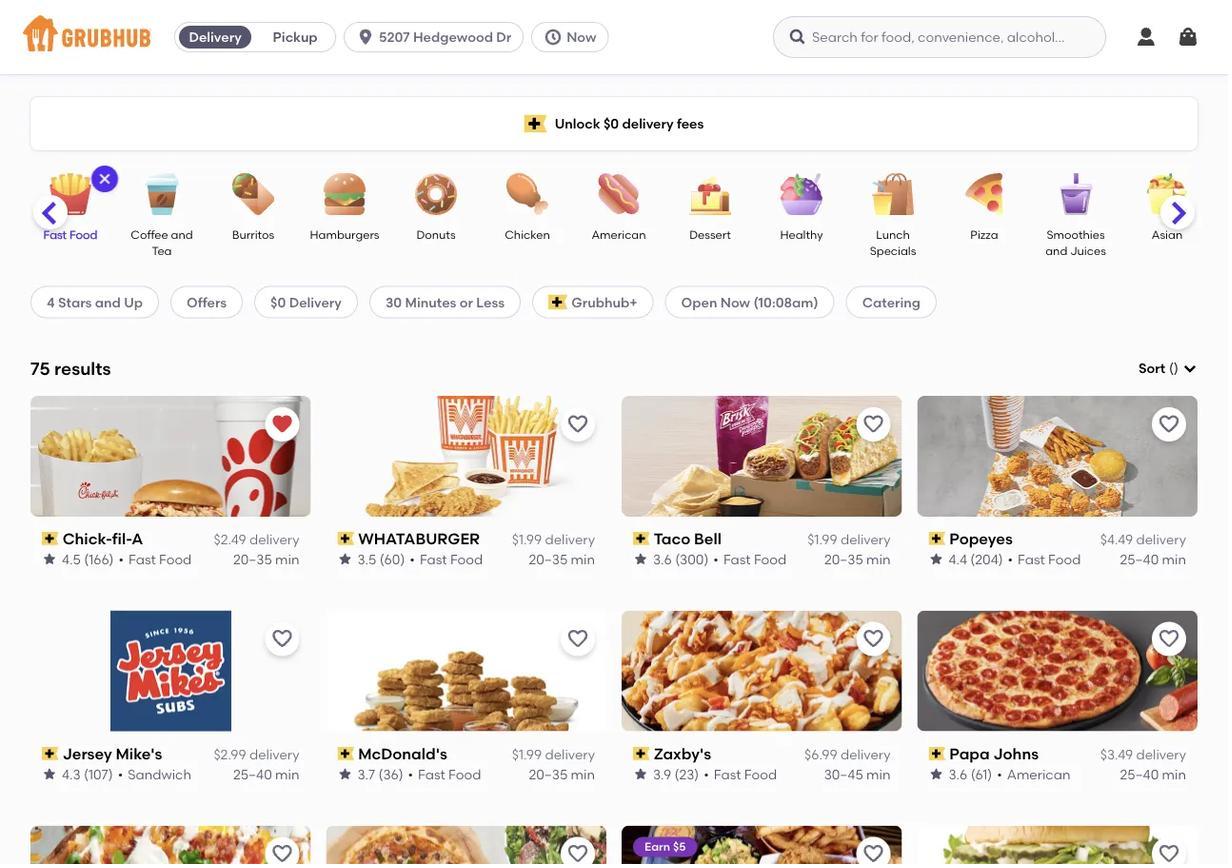 Task type: locate. For each thing, give the bounding box(es) containing it.
grubhub plus flag logo image for grubhub+
[[549, 295, 568, 310]]

star icon image left 3.5
[[338, 552, 353, 567]]

$2.49
[[214, 532, 246, 548]]

1 horizontal spatial svg image
[[1135, 26, 1158, 49]]

delivery button
[[175, 22, 255, 52]]

popeyes
[[950, 530, 1013, 548]]

(166)
[[84, 551, 114, 568]]

subscription pass image left papa
[[929, 748, 946, 761]]

save this restaurant image for mod pizza (south shore) logo
[[567, 843, 590, 865]]

bell
[[694, 530, 722, 548]]

4
[[47, 294, 55, 310]]

chick-
[[63, 530, 112, 548]]

1 vertical spatial 3.6
[[949, 767, 968, 783]]

20–35 for whataburger
[[529, 551, 568, 568]]

delivery
[[189, 29, 242, 45], [289, 294, 342, 310]]

0 vertical spatial $0
[[604, 116, 619, 132]]

food down fast food image
[[70, 228, 98, 241]]

now
[[567, 29, 597, 45], [721, 294, 751, 310]]

25–40 min
[[1121, 551, 1187, 568], [233, 767, 300, 783], [1121, 767, 1187, 783]]

0 horizontal spatial and
[[95, 294, 121, 310]]

0 vertical spatial american
[[592, 228, 646, 241]]

• sandwich
[[118, 767, 191, 783]]

(61)
[[971, 767, 993, 783]]

star icon image left 3.7
[[338, 767, 353, 782]]

save this restaurant button for zaxby's logo in the right bottom of the page
[[857, 623, 891, 657]]

20–35 min for chick-fil-a
[[233, 551, 300, 568]]

grubhub plus flag logo image
[[524, 115, 547, 133], [549, 295, 568, 310]]

$2.99 delivery
[[214, 747, 300, 763]]

1 vertical spatial delivery
[[289, 294, 342, 310]]

0 horizontal spatial svg image
[[356, 28, 375, 47]]

save this restaurant button for sonic logo
[[1153, 838, 1187, 865]]

subscription pass image for popeyes
[[929, 533, 946, 546]]

$0 right the offers
[[271, 294, 286, 310]]

• right (23)
[[704, 767, 709, 783]]

• right (36)
[[408, 767, 413, 783]]

(36)
[[379, 767, 403, 783]]

25–40 min for popeyes
[[1121, 551, 1187, 568]]

asian image
[[1134, 173, 1201, 215]]

lunch specials
[[870, 228, 917, 258]]

star icon image for zaxby's
[[633, 767, 649, 782]]

min
[[275, 551, 300, 568], [571, 551, 595, 568], [867, 551, 891, 568], [1163, 551, 1187, 568], [275, 767, 300, 783], [571, 767, 595, 783], [867, 767, 891, 783], [1163, 767, 1187, 783]]

25–40 min down $2.99 delivery
[[233, 767, 300, 783]]

• down bell
[[714, 551, 719, 568]]

delivery down hamburgers
[[289, 294, 342, 310]]

• down jersey mike's
[[118, 767, 123, 783]]

$3.49
[[1101, 747, 1134, 763]]

•
[[119, 551, 124, 568], [410, 551, 415, 568], [714, 551, 719, 568], [1008, 551, 1014, 568], [118, 767, 123, 783], [408, 767, 413, 783], [704, 767, 709, 783], [998, 767, 1003, 783]]

3.6 for taco bell
[[653, 551, 672, 568]]

)
[[1174, 361, 1179, 377]]

american down johns
[[1008, 767, 1071, 783]]

2 horizontal spatial svg image
[[1177, 26, 1200, 49]]

svg image
[[1135, 26, 1158, 49], [1177, 26, 1200, 49], [356, 28, 375, 47]]

25–40 for papa johns
[[1121, 767, 1159, 783]]

subscription pass image left mcdonald's
[[338, 748, 354, 761]]

0 vertical spatial and
[[171, 228, 193, 241]]

delivery left pickup button
[[189, 29, 242, 45]]

hamburgers
[[310, 228, 380, 241]]

save this restaurant image
[[567, 413, 590, 436], [1158, 413, 1181, 436], [271, 628, 294, 651], [567, 628, 590, 651], [1158, 628, 1181, 651], [271, 843, 294, 865], [1158, 843, 1181, 865]]

now right the dr
[[567, 29, 597, 45]]

$0 delivery
[[271, 294, 342, 310]]

20–35 min
[[233, 551, 300, 568], [529, 551, 595, 568], [825, 551, 891, 568], [529, 767, 595, 783]]

subscription pass image
[[42, 533, 59, 546], [633, 533, 650, 546], [929, 533, 946, 546], [633, 748, 650, 761], [929, 748, 946, 761]]

$1.99 for mcdonald's
[[512, 747, 542, 763]]

star icon image for mcdonald's
[[338, 767, 353, 782]]

or
[[460, 294, 473, 310]]

taco bell
[[654, 530, 722, 548]]

chick-fil-a logo image
[[30, 396, 311, 517]]

star icon image left "3.6 (300)"
[[633, 552, 649, 567]]

subscription pass image left popeyes
[[929, 533, 946, 546]]

0 horizontal spatial now
[[567, 29, 597, 45]]

• american
[[998, 767, 1071, 783]]

donuts image
[[403, 173, 470, 215]]

0 vertical spatial grubhub plus flag logo image
[[524, 115, 547, 133]]

and down smoothies
[[1046, 244, 1068, 258]]

boise bill's logo image
[[30, 826, 311, 865]]

subscription pass image for chick-fil-a
[[42, 533, 59, 546]]

delivery
[[622, 116, 674, 132], [250, 532, 300, 548], [545, 532, 595, 548], [841, 532, 891, 548], [1137, 532, 1187, 548], [250, 747, 300, 763], [545, 747, 595, 763], [841, 747, 891, 763], [1137, 747, 1187, 763]]

fast down a at left bottom
[[129, 551, 156, 568]]

food down whataburger
[[450, 551, 483, 568]]

min for popeyes
[[1163, 551, 1187, 568]]

• right '(60)'
[[410, 551, 415, 568]]

less
[[477, 294, 505, 310]]

25–40 down $3.49 delivery
[[1121, 767, 1159, 783]]

grubhub plus flag logo image left "grubhub+"
[[549, 295, 568, 310]]

subscription pass image left "chick-"
[[42, 533, 59, 546]]

fast food image
[[37, 173, 104, 215]]

fast down whataburger
[[420, 551, 447, 568]]

subscription pass image left whataburger
[[338, 533, 354, 546]]

• down fil- on the left bottom
[[119, 551, 124, 568]]

dessert
[[690, 228, 731, 241]]

coffee and tea
[[131, 228, 193, 258]]

fast right (300)
[[724, 551, 751, 568]]

min for chick-fil-a
[[275, 551, 300, 568]]

20–35
[[233, 551, 272, 568], [529, 551, 568, 568], [825, 551, 864, 568], [529, 767, 568, 783]]

star icon image
[[42, 552, 57, 567], [338, 552, 353, 567], [633, 552, 649, 567], [929, 552, 944, 567], [42, 767, 57, 782], [338, 767, 353, 782], [633, 767, 649, 782], [929, 767, 944, 782]]

0 horizontal spatial 3.6
[[653, 551, 672, 568]]

save this restaurant image for zaxby's logo in the right bottom of the page
[[862, 628, 885, 651]]

3.5
[[358, 551, 377, 568]]

save this restaurant image
[[862, 413, 885, 436], [862, 628, 885, 651], [567, 843, 590, 865], [862, 843, 885, 865]]

and
[[171, 228, 193, 241], [1046, 244, 1068, 258], [95, 294, 121, 310]]

• fast food right (23)
[[704, 767, 777, 783]]

and up tea
[[171, 228, 193, 241]]

• for popeyes
[[1008, 551, 1014, 568]]

• fast food
[[119, 551, 192, 568], [410, 551, 483, 568], [714, 551, 787, 568], [1008, 551, 1081, 568], [408, 767, 481, 783], [704, 767, 777, 783]]

star icon image for whataburger
[[338, 552, 353, 567]]

1 horizontal spatial and
[[171, 228, 193, 241]]

none field containing sort
[[1139, 359, 1198, 378]]

(
[[1170, 361, 1174, 377]]

earn $5
[[645, 841, 686, 854]]

• fast food for taco bell
[[714, 551, 787, 568]]

• fast food for chick-fil-a
[[119, 551, 192, 568]]

food right the "(166)"
[[159, 551, 192, 568]]

and inside smoothies and juices
[[1046, 244, 1068, 258]]

3.6
[[653, 551, 672, 568], [949, 767, 968, 783]]

mcdonald's logo image
[[326, 611, 607, 732]]

coffee
[[131, 228, 168, 241]]

fast for mcdonald's
[[418, 767, 446, 783]]

(204)
[[971, 551, 1004, 568]]

star icon image left 3.9
[[633, 767, 649, 782]]

0 horizontal spatial american
[[592, 228, 646, 241]]

4.3
[[62, 767, 81, 783]]

food up mod pizza (south shore) logo
[[449, 767, 481, 783]]

25–40 min down $3.49 delivery
[[1121, 767, 1187, 783]]

open now (10:08am)
[[682, 294, 819, 310]]

• fast food down mcdonald's
[[408, 767, 481, 783]]

catering
[[863, 294, 921, 310]]

save this restaurant image for mcdonald's
[[567, 628, 590, 651]]

0 horizontal spatial grubhub plus flag logo image
[[524, 115, 547, 133]]

1 vertical spatial american
[[1008, 767, 1071, 783]]

and left the up
[[95, 294, 121, 310]]

None field
[[1139, 359, 1198, 378]]

1 vertical spatial $0
[[271, 294, 286, 310]]

mod pizza (south shore) logo image
[[326, 826, 607, 865]]

(10:08am)
[[754, 294, 819, 310]]

25–40 down $4.49 delivery
[[1121, 551, 1159, 568]]

fast right (23)
[[714, 767, 741, 783]]

stars
[[58, 294, 92, 310]]

svg image
[[544, 28, 563, 47], [789, 28, 808, 47], [97, 171, 112, 187], [1183, 361, 1198, 376]]

3.6 down papa
[[949, 767, 968, 783]]

chicken
[[505, 228, 550, 241]]

25–40 min for papa johns
[[1121, 767, 1187, 783]]

delivery for whataburger
[[545, 532, 595, 548]]

• for whataburger
[[410, 551, 415, 568]]

3.5 (60)
[[358, 551, 405, 568]]

• fast food right "(204)"
[[1008, 551, 1081, 568]]

hamburgers image
[[311, 173, 378, 215]]

• fast food down a at left bottom
[[119, 551, 192, 568]]

and inside coffee and tea
[[171, 228, 193, 241]]

75 results
[[30, 358, 111, 379]]

food right "(204)"
[[1049, 551, 1081, 568]]

• right "(204)"
[[1008, 551, 1014, 568]]

25–40 down $2.99 delivery
[[233, 767, 272, 783]]

$1.99 for taco bell
[[808, 532, 838, 548]]

1 horizontal spatial grubhub plus flag logo image
[[549, 295, 568, 310]]

3.7 (36)
[[358, 767, 403, 783]]

$0 right unlock at the left
[[604, 116, 619, 132]]

2 horizontal spatial and
[[1046, 244, 1068, 258]]

$3.49 delivery
[[1101, 747, 1187, 763]]

subscription pass image left jersey
[[42, 748, 59, 761]]

delivery for popeyes
[[1137, 532, 1187, 548]]

star icon image left 4.3
[[42, 767, 57, 782]]

grubhub plus flag logo image left unlock at the left
[[524, 115, 547, 133]]

• for taco bell
[[714, 551, 719, 568]]

saved restaurant image
[[271, 413, 294, 436]]

zaxby's logo image
[[622, 611, 902, 732]]

0 vertical spatial now
[[567, 29, 597, 45]]

3.7
[[358, 767, 375, 783]]

food right (300)
[[754, 551, 787, 568]]

4.5 (166)
[[62, 551, 114, 568]]

0 horizontal spatial delivery
[[189, 29, 242, 45]]

subscription pass image left zaxby's
[[633, 748, 650, 761]]

0 vertical spatial 3.6
[[653, 551, 672, 568]]

25–40 min down $4.49 delivery
[[1121, 551, 1187, 568]]

• right (61)
[[998, 767, 1003, 783]]

food for mcdonald's
[[449, 767, 481, 783]]

american
[[592, 228, 646, 241], [1008, 767, 1071, 783]]

1 horizontal spatial 3.6
[[949, 767, 968, 783]]

1 horizontal spatial $0
[[604, 116, 619, 132]]

star icon image left 4.5
[[42, 552, 57, 567]]

subscription pass image
[[338, 533, 354, 546], [42, 748, 59, 761], [338, 748, 354, 761]]

now right the open
[[721, 294, 751, 310]]

min for zaxby's
[[867, 767, 891, 783]]

subscription pass image left taco
[[633, 533, 650, 546]]

main navigation navigation
[[0, 0, 1229, 74]]

75
[[30, 358, 50, 379]]

$6.99 delivery
[[805, 747, 891, 763]]

25–40 for popeyes
[[1121, 551, 1159, 568]]

$2.99
[[214, 747, 246, 763]]

20–35 min for taco bell
[[825, 551, 891, 568]]

food up the happy chicks (e 6th st) -  logo
[[745, 767, 777, 783]]

$1.99
[[512, 532, 542, 548], [808, 532, 838, 548], [512, 747, 542, 763]]

mike's
[[116, 745, 162, 764]]

star icon image left 3.6 (61)
[[929, 767, 944, 782]]

3.6 down taco
[[653, 551, 672, 568]]

1 vertical spatial now
[[721, 294, 751, 310]]

save this restaurant button
[[561, 407, 595, 442], [857, 407, 891, 442], [1153, 407, 1187, 442], [265, 623, 300, 657], [561, 623, 595, 657], [857, 623, 891, 657], [1153, 623, 1187, 657], [265, 838, 300, 865], [561, 838, 595, 865], [857, 838, 891, 865], [1153, 838, 1187, 865]]

pizza
[[971, 228, 999, 241]]

fast for taco bell
[[724, 551, 751, 568]]

star icon image for chick-fil-a
[[42, 552, 57, 567]]

3.6 (61)
[[949, 767, 993, 783]]

american down american image
[[592, 228, 646, 241]]

star icon image left the 4.4
[[929, 552, 944, 567]]

4.3 (107)
[[62, 767, 113, 783]]

fast down fast food image
[[43, 228, 67, 241]]

save this restaurant button for popeyes logo
[[1153, 407, 1187, 442]]

minutes
[[405, 294, 457, 310]]

1 vertical spatial grubhub plus flag logo image
[[549, 295, 568, 310]]

1 horizontal spatial now
[[721, 294, 751, 310]]

food for taco bell
[[754, 551, 787, 568]]

0 vertical spatial delivery
[[189, 29, 242, 45]]

svg image inside now button
[[544, 28, 563, 47]]

subscription pass image for mcdonald's
[[338, 748, 354, 761]]

min for mcdonald's
[[571, 767, 595, 783]]

fast right "(204)"
[[1018, 551, 1046, 568]]

donuts
[[417, 228, 456, 241]]

• fast food down bell
[[714, 551, 787, 568]]

$0
[[604, 116, 619, 132], [271, 294, 286, 310]]

• fast food down whataburger
[[410, 551, 483, 568]]

fast down mcdonald's
[[418, 767, 446, 783]]

delivery inside button
[[189, 29, 242, 45]]

earn
[[645, 841, 671, 854]]

delivery for mcdonald's
[[545, 747, 595, 763]]

1 vertical spatial and
[[1046, 244, 1068, 258]]

2 vertical spatial and
[[95, 294, 121, 310]]



Task type: describe. For each thing, give the bounding box(es) containing it.
$6.99
[[805, 747, 838, 763]]

jersey
[[63, 745, 112, 764]]

papa
[[950, 745, 990, 764]]

(23)
[[675, 767, 699, 783]]

• for mcdonald's
[[408, 767, 413, 783]]

offers
[[187, 294, 227, 310]]

subscription pass image for whataburger
[[338, 533, 354, 546]]

save this restaurant image for taco bell logo
[[862, 413, 885, 436]]

(107)
[[84, 767, 113, 783]]

30–45 min
[[825, 767, 891, 783]]

$4.49
[[1101, 532, 1134, 548]]

svg image inside 5207 hedgewood dr button
[[356, 28, 375, 47]]

sort
[[1139, 361, 1166, 377]]

5207 hedgewood dr
[[379, 29, 512, 45]]

pickup
[[273, 29, 318, 45]]

a
[[132, 530, 143, 548]]

4 stars and up
[[47, 294, 143, 310]]

sort ( )
[[1139, 361, 1179, 377]]

save this restaurant button for mod pizza (south shore) logo
[[561, 838, 595, 865]]

25–40 min for jersey mike's
[[233, 767, 300, 783]]

save this restaurant button for taco bell logo
[[857, 407, 891, 442]]

min for papa johns
[[1163, 767, 1187, 783]]

3.6 for papa johns
[[949, 767, 968, 783]]

and for smoothies and juices
[[1046, 244, 1068, 258]]

taco
[[654, 530, 691, 548]]

saved restaurant button
[[265, 407, 300, 442]]

subscription pass image for taco bell
[[633, 533, 650, 546]]

asian
[[1152, 228, 1183, 241]]

• fast food for whataburger
[[410, 551, 483, 568]]

20–35 for chick-fil-a
[[233, 551, 272, 568]]

food for chick-fil-a
[[159, 551, 192, 568]]

fast for zaxby's
[[714, 767, 741, 783]]

up
[[124, 294, 143, 310]]

grubhub+
[[572, 294, 638, 310]]

$1.99 for whataburger
[[512, 532, 542, 548]]

• fast food for zaxby's
[[704, 767, 777, 783]]

smoothies and juices
[[1046, 228, 1107, 258]]

food for whataburger
[[450, 551, 483, 568]]

star icon image for papa johns
[[929, 767, 944, 782]]

results
[[54, 358, 111, 379]]

20–35 for mcdonald's
[[529, 767, 568, 783]]

and for coffee and tea
[[171, 228, 193, 241]]

food for zaxby's
[[745, 767, 777, 783]]

unlock $0 delivery fees
[[555, 116, 704, 132]]

juices
[[1071, 244, 1107, 258]]

min for jersey mike's
[[275, 767, 300, 783]]

save this restaurant button for the whataburger logo
[[561, 407, 595, 442]]

lunch
[[876, 228, 910, 241]]

0 horizontal spatial $0
[[271, 294, 286, 310]]

1 horizontal spatial american
[[1008, 767, 1071, 783]]

3.9
[[653, 767, 672, 783]]

min for taco bell
[[867, 551, 891, 568]]

• fast food for mcdonald's
[[408, 767, 481, 783]]

20–35 min for mcdonald's
[[529, 767, 595, 783]]

pickup button
[[255, 22, 335, 52]]

sonic logo image
[[918, 826, 1198, 865]]

chick-fil-a
[[63, 530, 143, 548]]

5207
[[379, 29, 410, 45]]

pizza image
[[952, 173, 1018, 215]]

$1.99 delivery for mcdonald's
[[512, 747, 595, 763]]

delivery for taco bell
[[841, 532, 891, 548]]

dr
[[497, 29, 512, 45]]

$1.99 delivery for taco bell
[[808, 532, 891, 548]]

• for jersey mike's
[[118, 767, 123, 783]]

30 minutes or less
[[386, 294, 505, 310]]

taco bell logo image
[[622, 396, 902, 517]]

$5
[[673, 841, 686, 854]]

papa johns logo image
[[918, 611, 1198, 732]]

20–35 min for whataburger
[[529, 551, 595, 568]]

food for popeyes
[[1049, 551, 1081, 568]]

delivery for zaxby's
[[841, 747, 891, 763]]

$4.49 delivery
[[1101, 532, 1187, 548]]

burritos image
[[220, 173, 287, 215]]

save this restaurant image for whataburger
[[567, 413, 590, 436]]

grubhub plus flag logo image for unlock $0 delivery fees
[[524, 115, 547, 133]]

fast for popeyes
[[1018, 551, 1046, 568]]

20–35 for taco bell
[[825, 551, 864, 568]]

popeyes logo image
[[918, 396, 1198, 517]]

save this restaurant image for popeyes
[[1158, 413, 1181, 436]]

healthy
[[781, 228, 823, 241]]

whataburger logo image
[[326, 396, 607, 517]]

subscription pass image for papa johns
[[929, 748, 946, 761]]

• for zaxby's
[[704, 767, 709, 783]]

hedgewood
[[413, 29, 493, 45]]

min for whataburger
[[571, 551, 595, 568]]

fast for chick-fil-a
[[129, 551, 156, 568]]

jersey mike's logo image
[[110, 611, 231, 732]]

open
[[682, 294, 718, 310]]

fil-
[[112, 530, 132, 548]]

burritos
[[232, 228, 275, 241]]

4.4 (204)
[[949, 551, 1004, 568]]

fees
[[677, 116, 704, 132]]

dessert image
[[677, 173, 744, 215]]

tea
[[152, 244, 172, 258]]

• for chick-fil-a
[[119, 551, 124, 568]]

Search for food, convenience, alcohol... search field
[[773, 16, 1107, 58]]

3.6 (300)
[[653, 551, 709, 568]]

$2.49 delivery
[[214, 532, 300, 548]]

delivery for chick-fil-a
[[250, 532, 300, 548]]

save this restaurant button for the boise bill's logo at bottom left
[[265, 838, 300, 865]]

save this restaurant button for mcdonald's logo
[[561, 623, 595, 657]]

fast food
[[43, 228, 98, 241]]

star icon image for popeyes
[[929, 552, 944, 567]]

$1.99 delivery for whataburger
[[512, 532, 595, 548]]

star icon image for jersey mike's
[[42, 767, 57, 782]]

delivery for jersey mike's
[[250, 747, 300, 763]]

now button
[[532, 22, 617, 52]]

save this restaurant image for jersey mike's
[[271, 628, 294, 651]]

25–40 for jersey mike's
[[233, 767, 272, 783]]

• fast food for popeyes
[[1008, 551, 1081, 568]]

30
[[386, 294, 402, 310]]

johns
[[994, 745, 1039, 764]]

whataburger
[[358, 530, 480, 548]]

(60)
[[380, 551, 405, 568]]

happy chicks (e 6th st) -  logo image
[[622, 826, 902, 865]]

specials
[[870, 244, 917, 258]]

subscription pass image for zaxby's
[[633, 748, 650, 761]]

chicken image
[[494, 173, 561, 215]]

smoothies
[[1047, 228, 1105, 241]]

coffee and tea image
[[129, 173, 195, 215]]

zaxby's
[[654, 745, 712, 764]]

smoothies and juices image
[[1043, 173, 1110, 215]]

american image
[[586, 173, 652, 215]]

• for papa johns
[[998, 767, 1003, 783]]

lunch specials image
[[860, 173, 927, 215]]

save this restaurant image for papa johns
[[1158, 628, 1181, 651]]

4.5
[[62, 551, 81, 568]]

4.4
[[949, 551, 968, 568]]

3.9 (23)
[[653, 767, 699, 783]]

unlock
[[555, 116, 601, 132]]

papa johns
[[950, 745, 1039, 764]]

subscription pass image for jersey mike's
[[42, 748, 59, 761]]

save this restaurant button for papa johns logo at right bottom
[[1153, 623, 1187, 657]]

1 horizontal spatial delivery
[[289, 294, 342, 310]]

mcdonald's
[[358, 745, 447, 764]]

save this restaurant button for jersey mike's logo
[[265, 623, 300, 657]]

(300)
[[675, 551, 709, 568]]

now inside button
[[567, 29, 597, 45]]

healthy image
[[769, 173, 835, 215]]

fast for whataburger
[[420, 551, 447, 568]]

delivery for papa johns
[[1137, 747, 1187, 763]]



Task type: vqa. For each thing, say whether or not it's contained in the screenshot.
min corresponding to Jersey Mike's
yes



